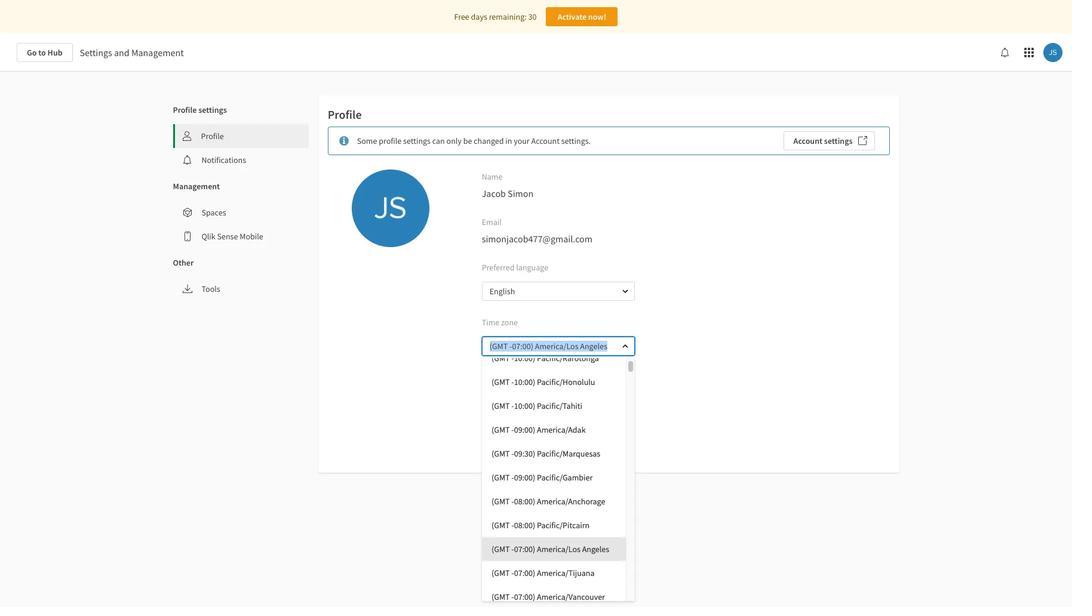 Task type: locate. For each thing, give the bounding box(es) containing it.
09:00)
[[514, 425, 536, 436], [514, 473, 536, 484]]

0 vertical spatial 07:00)
[[514, 545, 536, 555]]

1 vertical spatial 07:00)
[[514, 568, 536, 579]]

2 07:00) from the top
[[514, 568, 536, 579]]

alert
[[328, 127, 890, 155]]

- for (gmt -09:00) america/adak
[[512, 425, 514, 436]]

30
[[529, 11, 537, 22]]

- for (gmt -10:00) pacific/honolulu
[[512, 377, 514, 388]]

2 - from the top
[[512, 377, 514, 388]]

- for (gmt -10:00) pacific/tahiti
[[512, 401, 514, 412]]

08:00) for pacific/pitcairn
[[514, 521, 536, 531]]

profile
[[379, 136, 402, 146]]

go to hub link
[[17, 43, 73, 62]]

settings for account settings
[[825, 136, 853, 146]]

list box
[[482, 347, 635, 608]]

name
[[482, 172, 503, 182]]

(gmt for (gmt -08:00) america/anchorage
[[492, 497, 510, 507]]

1 07:00) from the top
[[514, 545, 536, 555]]

1 account from the left
[[532, 136, 560, 146]]

(gmt for (gmt -07:00) america/tijuana
[[492, 568, 510, 579]]

hub
[[48, 47, 62, 58]]

10 - from the top
[[512, 568, 514, 579]]

10:00) up the "(gmt -09:00) america/adak" at the bottom of page
[[514, 401, 536, 412]]

- for (gmt -07:00) america/tijuana
[[512, 568, 514, 579]]

preferred
[[482, 262, 515, 273]]

for
[[543, 373, 553, 383]]

account
[[532, 136, 560, 146], [794, 136, 823, 146]]

management up spaces
[[173, 181, 220, 192]]

(gmt left 09:30)
[[492, 449, 510, 460]]

2 vertical spatial 10:00)
[[514, 401, 536, 412]]

(gmt down (gmt -08:00) america/anchorage
[[492, 521, 510, 531]]

pacific/pitcairn
[[537, 521, 590, 531]]

apps
[[585, 373, 602, 383]]

- down (gmt -08:00) pacific/pitcairn
[[512, 545, 514, 555]]

8 (gmt from the top
[[492, 521, 510, 531]]

1 08:00) from the top
[[514, 497, 536, 507]]

10:00) left the for
[[514, 377, 536, 388]]

09:00) up 09:30)
[[514, 425, 536, 436]]

- up (gmt -08:00) pacific/pitcairn
[[512, 497, 514, 507]]

- up regional
[[512, 353, 514, 364]]

07:00) for america/los
[[514, 545, 536, 555]]

- for (gmt -08:00) america/anchorage
[[512, 497, 514, 507]]

09:00) down 09:30)
[[514, 473, 536, 484]]

open image
[[622, 398, 629, 406]]

11 - from the top
[[512, 592, 514, 603]]

message
[[571, 432, 602, 443]]

settings and management
[[80, 47, 184, 59]]

4 (gmt from the top
[[492, 425, 510, 436]]

09:30)
[[514, 449, 536, 460]]

(gmt -09:00) america/adak
[[492, 425, 586, 436]]

07:00) for america/tijuana
[[514, 568, 536, 579]]

None text field
[[483, 282, 612, 301], [483, 337, 612, 356], [483, 282, 612, 301], [483, 337, 612, 356]]

1 09:00) from the top
[[514, 425, 536, 436]]

days
[[471, 11, 488, 22]]

1 vertical spatial 09:00)
[[514, 473, 536, 484]]

0 horizontal spatial account
[[532, 136, 560, 146]]

10:00) for pacific/honolulu
[[514, 377, 536, 388]]

1 horizontal spatial profile
[[201, 131, 224, 142]]

(gmt
[[492, 353, 510, 364], [492, 377, 510, 388], [492, 401, 510, 412], [492, 425, 510, 436], [492, 449, 510, 460], [492, 473, 510, 484], [492, 497, 510, 507], [492, 521, 510, 531], [492, 545, 510, 555], [492, 568, 510, 579], [492, 592, 510, 603]]

0 vertical spatial 09:00)
[[514, 425, 536, 436]]

only
[[447, 136, 462, 146]]

1 10:00) from the top
[[514, 353, 536, 364]]

pacific/honolulu
[[537, 377, 596, 388]]

7 (gmt from the top
[[492, 497, 510, 507]]

(gmt up regional
[[492, 353, 510, 364]]

management
[[131, 47, 184, 59], [173, 181, 220, 192]]

3 (gmt from the top
[[492, 401, 510, 412]]

- down 09:30)
[[512, 473, 514, 484]]

(gmt for (gmt -09:00) pacific/gambier
[[492, 473, 510, 484]]

08:00)
[[514, 497, 536, 507], [514, 521, 536, 531]]

9 (gmt from the top
[[492, 545, 510, 555]]

09:00) for pacific/gambier
[[514, 473, 536, 484]]

1 - from the top
[[512, 353, 514, 364]]

show
[[517, 432, 536, 443]]

10 (gmt from the top
[[492, 568, 510, 579]]

9 - from the top
[[512, 545, 514, 555]]

3 07:00) from the top
[[514, 592, 536, 603]]

language
[[517, 262, 549, 273]]

4 - from the top
[[512, 425, 514, 436]]

- down regional
[[512, 401, 514, 412]]

free days remaining: 30
[[455, 11, 537, 22]]

(gmt down regional
[[492, 401, 510, 412]]

(gmt up (gmt -10:00) pacific/tahiti
[[492, 377, 510, 388]]

- for (gmt -07:00) america/vancouver
[[512, 592, 514, 603]]

- up (gmt -07:00) america/vancouver
[[512, 568, 514, 579]]

10:00) up "regional settings for creating apps"
[[514, 353, 536, 364]]

zone
[[502, 317, 518, 328]]

2 08:00) from the top
[[514, 521, 536, 531]]

account settings
[[794, 136, 853, 146]]

free
[[455, 11, 470, 22]]

1 horizontal spatial account
[[794, 136, 823, 146]]

11 (gmt from the top
[[492, 592, 510, 603]]

jacob simon image
[[352, 170, 430, 247]]

5 - from the top
[[512, 449, 514, 460]]

(gmt -10:00) pacific/tahiti
[[492, 401, 583, 412]]

tools
[[202, 284, 220, 295]]

2 10:00) from the top
[[514, 377, 536, 388]]

pacific/marquesas
[[537, 449, 601, 460]]

0 vertical spatial 08:00)
[[514, 497, 536, 507]]

2 09:00) from the top
[[514, 473, 536, 484]]

management right and
[[131, 47, 184, 59]]

0 horizontal spatial profile
[[173, 105, 197, 115]]

2 (gmt from the top
[[492, 377, 510, 388]]

3 - from the top
[[512, 401, 514, 412]]

your
[[514, 136, 530, 146]]

- for (gmt -08:00) pacific/pitcairn
[[512, 521, 514, 531]]

settings
[[199, 105, 227, 115], [404, 136, 431, 146], [825, 136, 853, 146], [514, 373, 542, 383]]

7 - from the top
[[512, 497, 514, 507]]

10:00)
[[514, 353, 536, 364], [514, 377, 536, 388], [514, 401, 536, 412]]

1 vertical spatial 10:00)
[[514, 377, 536, 388]]

- for (gmt -10:00) pacific/rarotonga
[[512, 353, 514, 364]]

qlik sense mobile link
[[173, 225, 309, 249]]

2 account from the left
[[794, 136, 823, 146]]

- down the "(gmt -09:00) america/adak" at the bottom of page
[[512, 449, 514, 460]]

activate
[[558, 11, 587, 22]]

settings for profile settings
[[199, 105, 227, 115]]

(gmt up (gmt -08:00) pacific/pitcairn
[[492, 497, 510, 507]]

(gmt down (gmt -08:00) pacific/pitcairn
[[492, 545, 510, 555]]

america/adak
[[537, 425, 586, 436]]

(gmt up (gmt -07:00) america/vancouver
[[492, 568, 510, 579]]

close image
[[622, 343, 629, 350]]

notifications link
[[173, 148, 309, 172]]

6 (gmt from the top
[[492, 473, 510, 484]]

(gmt left the show
[[492, 425, 510, 436]]

- up (gmt -10:00) pacific/tahiti
[[512, 377, 514, 388]]

8 - from the top
[[512, 521, 514, 531]]

(gmt -10:00) pacific/honolulu
[[492, 377, 596, 388]]

remaining:
[[489, 11, 527, 22]]

3 10:00) from the top
[[514, 401, 536, 412]]

- down (gmt -08:00) america/anchorage
[[512, 521, 514, 531]]

07:00) for america/vancouver
[[514, 592, 536, 603]]

- for (gmt -09:00) pacific/gambier
[[512, 473, 514, 484]]

to
[[38, 47, 46, 58]]

5 (gmt from the top
[[492, 449, 510, 460]]

go to hub
[[27, 47, 62, 58]]

jacob
[[482, 188, 506, 200]]

07:00) down "(gmt -07:00) america/tijuana"
[[514, 592, 536, 603]]

settings for regional settings for creating apps
[[514, 373, 542, 383]]

1 vertical spatial 08:00)
[[514, 521, 536, 531]]

1 (gmt from the top
[[492, 353, 510, 364]]

(gmt down "(gmt -07:00) america/tijuana"
[[492, 592, 510, 603]]

- left the show
[[512, 425, 514, 436]]

-
[[512, 353, 514, 364], [512, 377, 514, 388], [512, 401, 514, 412], [512, 425, 514, 436], [512, 449, 514, 460], [512, 473, 514, 484], [512, 497, 514, 507], [512, 521, 514, 531], [512, 545, 514, 555], [512, 568, 514, 579], [512, 592, 514, 603]]

qlik
[[202, 231, 216, 242]]

6 - from the top
[[512, 473, 514, 484]]

2 vertical spatial 07:00)
[[514, 592, 536, 603]]

08:00) down (gmt -08:00) america/anchorage
[[514, 521, 536, 531]]

tools link
[[173, 277, 309, 301]]

time zone
[[482, 317, 518, 328]]

0 vertical spatial 10:00)
[[514, 353, 536, 364]]

09:00) for america/adak
[[514, 425, 536, 436]]

settings.
[[562, 136, 591, 146]]

(gmt for (gmt -10:00) pacific/rarotonga
[[492, 353, 510, 364]]

(gmt down (gmt -09:30) pacific/marquesas
[[492, 473, 510, 484]]

07:00) up (gmt -07:00) america/vancouver
[[514, 568, 536, 579]]

08:00) up (gmt -08:00) pacific/pitcairn
[[514, 497, 536, 507]]

qlik sense mobile
[[202, 231, 263, 242]]

angeles
[[583, 545, 610, 555]]

- down "(gmt -07:00) america/tijuana"
[[512, 592, 514, 603]]

profile
[[173, 105, 197, 115], [328, 107, 362, 122], [201, 131, 224, 142]]

07:00) down (gmt -08:00) pacific/pitcairn
[[514, 545, 536, 555]]

07:00)
[[514, 545, 536, 555], [514, 568, 536, 579], [514, 592, 536, 603]]



Task type: describe. For each thing, give the bounding box(es) containing it.
(gmt for (gmt -07:00) america/vancouver
[[492, 592, 510, 603]]

jacob simon image
[[1044, 43, 1063, 62]]

in
[[506, 136, 513, 146]]

regional settings for creating apps
[[482, 373, 602, 383]]

name jacob simon
[[482, 172, 534, 200]]

profile settings
[[173, 105, 227, 115]]

america/anchorage
[[537, 497, 606, 507]]

10:00) for pacific/tahiti
[[514, 401, 536, 412]]

some profile settings can only be changed in your account settings.
[[357, 136, 591, 146]]

- for (gmt -09:30) pacific/marquesas
[[512, 449, 514, 460]]

- for (gmt -07:00) america/los angeles
[[512, 545, 514, 555]]

america/vancouver
[[537, 592, 605, 603]]

email simonjacob477@gmail.com
[[482, 217, 593, 245]]

mobile
[[240, 231, 263, 242]]

other
[[173, 258, 194, 268]]

alert containing some profile settings can only be changed in your account settings.
[[328, 127, 890, 155]]

(gmt -08:00) pacific/pitcairn
[[492, 521, 590, 531]]

simonjacob477@gmail.com
[[482, 233, 593, 245]]

activate now! link
[[547, 7, 618, 26]]

(gmt for (gmt -09:30) pacific/marquesas
[[492, 449, 510, 460]]

be
[[464, 136, 472, 146]]

10:00) for pacific/rarotonga
[[514, 353, 536, 364]]

america/tijuana
[[537, 568, 595, 579]]

email
[[482, 217, 502, 228]]

and
[[114, 47, 130, 59]]

some
[[357, 136, 377, 146]]

creating
[[555, 373, 583, 383]]

sense
[[217, 231, 238, 242]]

profile link
[[175, 124, 309, 148]]

show welcome message
[[517, 432, 602, 443]]

go
[[27, 47, 37, 58]]

(gmt -07:00) america/tijuana
[[492, 568, 595, 579]]

(gmt -07:00) america/vancouver
[[492, 592, 605, 603]]

(gmt for (gmt -10:00) pacific/tahiti
[[492, 401, 510, 412]]

america/los
[[537, 545, 581, 555]]

0 vertical spatial management
[[131, 47, 184, 59]]

(gmt -07:00) america/los angeles
[[492, 545, 610, 555]]

(gmt for (gmt -07:00) america/los angeles
[[492, 545, 510, 555]]

regional
[[482, 373, 513, 383]]

(gmt -09:30) pacific/marquesas
[[492, 449, 601, 460]]

(gmt for (gmt -10:00) pacific/honolulu
[[492, 377, 510, 388]]

welcome
[[538, 432, 570, 443]]

pacific/tahiti
[[537, 401, 583, 412]]

can
[[433, 136, 445, 146]]

spaces link
[[173, 201, 309, 225]]

account settings link
[[784, 132, 875, 151]]

changed
[[474, 136, 504, 146]]

now!
[[589, 11, 607, 22]]

time
[[482, 317, 500, 328]]

spaces
[[202, 207, 226, 218]]

08:00) for america/anchorage
[[514, 497, 536, 507]]

activate now!
[[558, 11, 607, 22]]

(gmt -10:00) pacific/rarotonga
[[492, 353, 599, 364]]

simon
[[508, 188, 534, 200]]

(gmt -08:00) america/anchorage
[[492, 497, 606, 507]]

list box containing (gmt -10:00) pacific/rarotonga
[[482, 347, 635, 608]]

preferred language
[[482, 262, 549, 273]]

notifications
[[202, 155, 246, 166]]

(gmt -09:00) pacific/gambier
[[492, 473, 593, 484]]

1 vertical spatial management
[[173, 181, 220, 192]]

(gmt for (gmt -09:00) america/adak
[[492, 425, 510, 436]]

(gmt for (gmt -08:00) pacific/pitcairn
[[492, 521, 510, 531]]

pacific/rarotonga
[[537, 353, 599, 364]]

pacific/gambier
[[537, 473, 593, 484]]

open image
[[622, 288, 629, 295]]

settings
[[80, 47, 112, 59]]

2 horizontal spatial profile
[[328, 107, 362, 122]]



Task type: vqa. For each thing, say whether or not it's contained in the screenshot.
the Subscriptions link
no



